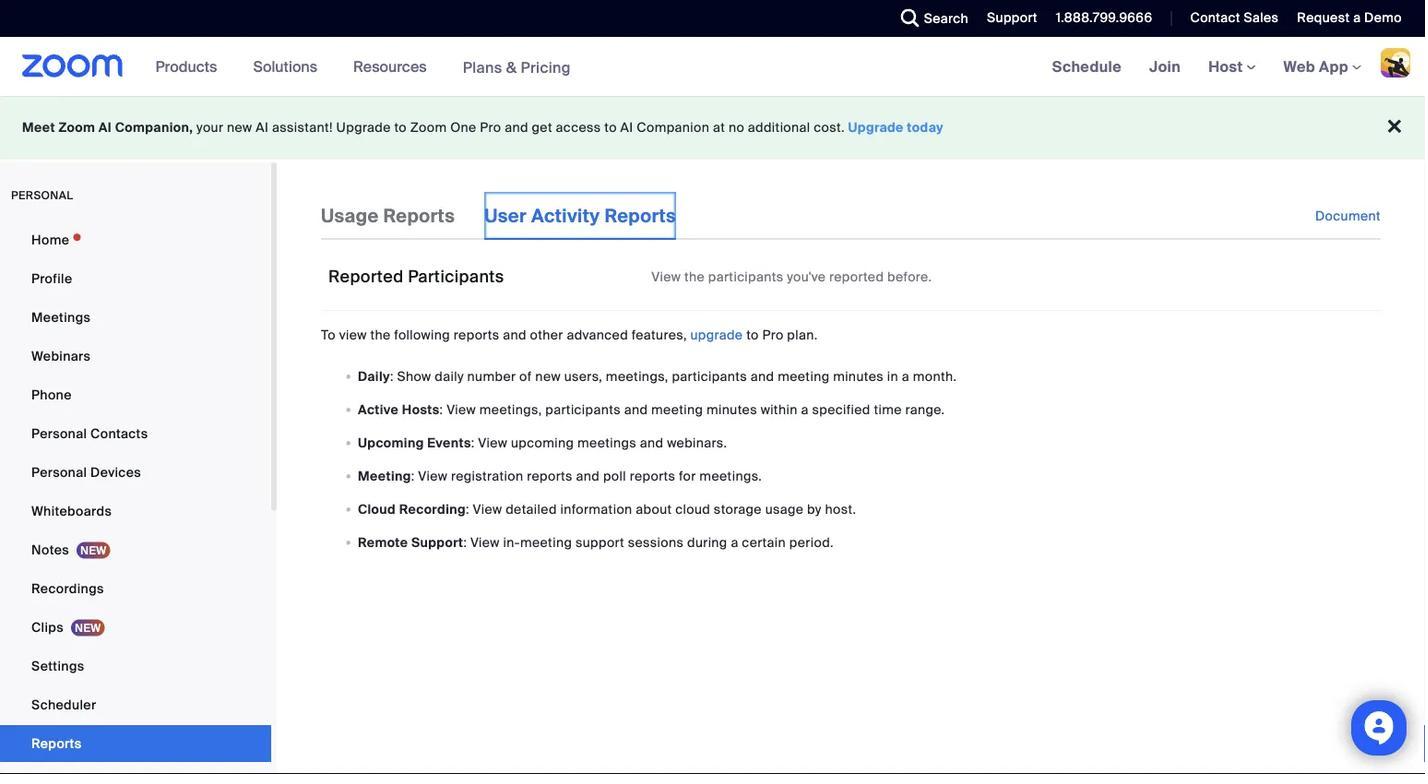 Task type: locate. For each thing, give the bounding box(es) containing it.
and down active hosts : view meetings, participants and meeting minutes within a specified time range.
[[640, 434, 664, 451]]

month.
[[913, 368, 957, 385]]

document
[[1316, 207, 1382, 224]]

other
[[530, 327, 564, 344]]

0 horizontal spatial ai
[[99, 119, 112, 136]]

meeting
[[778, 368, 830, 385], [652, 401, 704, 418], [520, 534, 572, 551]]

0 vertical spatial meeting
[[778, 368, 830, 385]]

1 vertical spatial support
[[412, 534, 464, 551]]

the
[[685, 269, 705, 286], [370, 327, 391, 344]]

reported
[[329, 266, 404, 287]]

participants left you've
[[709, 269, 784, 286]]

you've
[[787, 269, 826, 286]]

support
[[988, 9, 1038, 26], [412, 534, 464, 551]]

personal contacts link
[[0, 415, 271, 452]]

poll
[[603, 467, 627, 484]]

1 horizontal spatial the
[[685, 269, 705, 286]]

0 vertical spatial support
[[988, 9, 1038, 26]]

1 horizontal spatial zoom
[[410, 119, 447, 136]]

of
[[520, 368, 532, 385]]

2 horizontal spatial reports
[[630, 467, 676, 484]]

minutes left in
[[833, 368, 884, 385]]

0 vertical spatial meetings,
[[606, 368, 669, 385]]

specified
[[813, 401, 871, 418]]

to right upgrade link
[[747, 327, 759, 344]]

contacts
[[90, 425, 148, 442]]

banner containing products
[[0, 37, 1426, 97]]

0 vertical spatial minutes
[[833, 368, 884, 385]]

meeting down plan.
[[778, 368, 830, 385]]

upgrade down product information navigation
[[336, 119, 391, 136]]

0 horizontal spatial reports
[[454, 327, 500, 344]]

search
[[924, 10, 969, 27]]

0 horizontal spatial minutes
[[707, 401, 758, 418]]

1 horizontal spatial to
[[605, 119, 617, 136]]

pro right one
[[480, 119, 502, 136]]

2 horizontal spatial to
[[747, 327, 759, 344]]

: left in-
[[464, 534, 467, 551]]

banner
[[0, 37, 1426, 97]]

and left the poll
[[576, 467, 600, 484]]

to down resources dropdown button
[[394, 119, 407, 136]]

to
[[321, 327, 336, 344]]

: for recording
[[466, 500, 470, 518]]

1 vertical spatial meetings,
[[480, 401, 542, 418]]

2 vertical spatial participants
[[546, 401, 621, 418]]

2 horizontal spatial meeting
[[778, 368, 830, 385]]

cloud
[[358, 500, 396, 518]]

meetings navigation
[[1039, 37, 1426, 97]]

profile link
[[0, 260, 271, 297]]

view for upcoming
[[478, 434, 508, 451]]

new right of
[[536, 368, 561, 385]]

:
[[390, 368, 394, 385], [440, 401, 443, 418], [471, 434, 475, 451], [411, 467, 415, 484], [466, 500, 470, 518], [464, 534, 467, 551]]

the right view
[[370, 327, 391, 344]]

and inside meet zoom ai companion, footer
[[505, 119, 529, 136]]

2 personal from the top
[[31, 464, 87, 481]]

minutes
[[833, 368, 884, 385], [707, 401, 758, 418]]

usage
[[766, 500, 804, 518]]

view left in-
[[471, 534, 500, 551]]

user
[[485, 204, 527, 227]]

app
[[1320, 57, 1349, 76]]

1.888.799.9666 button up schedule link
[[1056, 9, 1153, 26]]

reports up about
[[630, 467, 676, 484]]

ai left assistant!
[[256, 119, 269, 136]]

solutions button
[[253, 37, 326, 96]]

0 horizontal spatial pro
[[480, 119, 502, 136]]

personal devices
[[31, 464, 141, 481]]

companion,
[[115, 119, 193, 136]]

request a demo link
[[1284, 0, 1426, 37], [1298, 9, 1403, 26]]

1 horizontal spatial meetings,
[[606, 368, 669, 385]]

: for hosts
[[440, 401, 443, 418]]

meet zoom ai companion, your new ai assistant! upgrade to zoom one pro and get access to ai companion at no additional cost. upgrade today
[[22, 119, 944, 136]]

2 ai from the left
[[256, 119, 269, 136]]

0 vertical spatial personal
[[31, 425, 87, 442]]

personal
[[31, 425, 87, 442], [31, 464, 87, 481]]

show
[[397, 368, 432, 385]]

reports
[[383, 204, 455, 227], [605, 204, 677, 227], [31, 735, 82, 752]]

one
[[451, 119, 477, 136]]

upgrade
[[691, 327, 743, 344]]

pro left plan.
[[763, 327, 784, 344]]

meetings,
[[606, 368, 669, 385], [480, 401, 542, 418]]

1 vertical spatial meeting
[[652, 401, 704, 418]]

1 horizontal spatial new
[[536, 368, 561, 385]]

contact sales
[[1191, 9, 1279, 26]]

profile picture image
[[1382, 48, 1411, 78]]

host button
[[1209, 57, 1257, 76]]

meeting down detailed
[[520, 534, 572, 551]]

pricing
[[521, 57, 571, 77]]

0 horizontal spatial meetings,
[[480, 401, 542, 418]]

information
[[561, 500, 633, 518]]

and left get
[[505, 119, 529, 136]]

view up "registration"
[[478, 434, 508, 451]]

view for in-
[[471, 534, 500, 551]]

personal for personal devices
[[31, 464, 87, 481]]

2 vertical spatial meeting
[[520, 534, 572, 551]]

new right the "your"
[[227, 119, 252, 136]]

1 vertical spatial pro
[[763, 327, 784, 344]]

ai left companion,
[[99, 119, 112, 136]]

within
[[761, 401, 798, 418]]

upgrade
[[336, 119, 391, 136], [849, 119, 904, 136]]

a right within
[[801, 401, 809, 418]]

whiteboards link
[[0, 493, 271, 530]]

0 horizontal spatial the
[[370, 327, 391, 344]]

support down recording
[[412, 534, 464, 551]]

0 horizontal spatial new
[[227, 119, 252, 136]]

a
[[1354, 9, 1362, 26], [902, 368, 910, 385], [801, 401, 809, 418], [731, 534, 739, 551]]

the up upgrade link
[[685, 269, 705, 286]]

1 upgrade from the left
[[336, 119, 391, 136]]

clips link
[[0, 609, 271, 646]]

view
[[652, 269, 681, 286], [447, 401, 476, 418], [478, 434, 508, 451], [418, 467, 448, 484], [473, 500, 502, 518], [471, 534, 500, 551]]

upgrade link
[[691, 327, 743, 344]]

new
[[227, 119, 252, 136], [536, 368, 561, 385]]

ai left the "companion" in the top of the page
[[621, 119, 634, 136]]

meetings, down of
[[480, 401, 542, 418]]

&
[[506, 57, 517, 77]]

1 horizontal spatial minutes
[[833, 368, 884, 385]]

minutes left within
[[707, 401, 758, 418]]

reports down scheduler
[[31, 735, 82, 752]]

in
[[888, 368, 899, 385]]

0 horizontal spatial upgrade
[[336, 119, 391, 136]]

1 horizontal spatial support
[[988, 9, 1038, 26]]

reports down upcoming events : view upcoming meetings and webinars.
[[527, 467, 573, 484]]

personal for personal contacts
[[31, 425, 87, 442]]

1 horizontal spatial upgrade
[[849, 119, 904, 136]]

0 horizontal spatial zoom
[[59, 119, 95, 136]]

zoom
[[59, 119, 95, 136], [410, 119, 447, 136]]

personal up the whiteboards at the bottom left of the page
[[31, 464, 87, 481]]

during
[[688, 534, 728, 551]]

1 horizontal spatial meeting
[[652, 401, 704, 418]]

2 horizontal spatial ai
[[621, 119, 634, 136]]

personal down phone
[[31, 425, 87, 442]]

resources
[[354, 57, 427, 76]]

2 horizontal spatial reports
[[605, 204, 677, 227]]

view for meetings,
[[447, 401, 476, 418]]

to
[[394, 119, 407, 136], [605, 119, 617, 136], [747, 327, 759, 344]]

participants down users,
[[546, 401, 621, 418]]

reports up number
[[454, 327, 500, 344]]

1 personal from the top
[[31, 425, 87, 442]]

meet zoom ai companion, footer
[[0, 96, 1426, 160]]

1 horizontal spatial reports
[[527, 467, 573, 484]]

1 vertical spatial personal
[[31, 464, 87, 481]]

phone
[[31, 386, 72, 403]]

reports
[[454, 327, 500, 344], [527, 467, 573, 484], [630, 467, 676, 484]]

1 horizontal spatial reports
[[383, 204, 455, 227]]

meetings
[[578, 434, 637, 451]]

home
[[31, 231, 69, 248]]

0 horizontal spatial support
[[412, 534, 464, 551]]

: up events
[[440, 401, 443, 418]]

host
[[1209, 57, 1247, 76]]

support right search
[[988, 9, 1038, 26]]

products button
[[156, 37, 226, 96]]

before.
[[888, 269, 932, 286]]

view down daily at the left of page
[[447, 401, 476, 418]]

to right access
[[605, 119, 617, 136]]

: down "registration"
[[466, 500, 470, 518]]

daily
[[358, 368, 390, 385]]

reports right activity
[[605, 204, 677, 227]]

reports up reported participants
[[383, 204, 455, 227]]

zoom left one
[[410, 119, 447, 136]]

by
[[808, 500, 822, 518]]

1 horizontal spatial ai
[[256, 119, 269, 136]]

zoom right meet
[[59, 119, 95, 136]]

plans
[[463, 57, 503, 77]]

demo
[[1365, 9, 1403, 26]]

: up recording
[[411, 467, 415, 484]]

usage reports link
[[321, 192, 455, 240]]

0 vertical spatial pro
[[480, 119, 502, 136]]

participants down upgrade link
[[672, 368, 748, 385]]

meeting down daily : show daily number of new users, meetings, participants and meeting minutes in a month.
[[652, 401, 704, 418]]

a right in
[[902, 368, 910, 385]]

1 vertical spatial participants
[[672, 368, 748, 385]]

0 horizontal spatial reports
[[31, 735, 82, 752]]

0 vertical spatial new
[[227, 119, 252, 136]]

meeting
[[358, 467, 411, 484]]

scheduler link
[[0, 687, 271, 724]]

recordings link
[[0, 570, 271, 607]]

clips
[[31, 619, 64, 636]]

reported participants
[[329, 266, 504, 287]]

meetings, up active hosts : view meetings, participants and meeting minutes within a specified time range.
[[606, 368, 669, 385]]

phone link
[[0, 377, 271, 413]]

home link
[[0, 221, 271, 258]]

2 upgrade from the left
[[849, 119, 904, 136]]

: up "registration"
[[471, 434, 475, 451]]

upgrade right cost. at the top right of page
[[849, 119, 904, 136]]

personal
[[11, 188, 73, 203]]

1 zoom from the left
[[59, 119, 95, 136]]

today
[[907, 119, 944, 136]]

view down "registration"
[[473, 500, 502, 518]]

pro
[[480, 119, 502, 136], [763, 327, 784, 344]]



Task type: describe. For each thing, give the bounding box(es) containing it.
upcoming events : view upcoming meetings and webinars.
[[358, 434, 727, 451]]

active
[[358, 401, 399, 418]]

schedule
[[1053, 57, 1122, 76]]

user activity reports
[[485, 204, 677, 227]]

document link
[[1316, 192, 1382, 240]]

webinars.
[[667, 434, 727, 451]]

at
[[713, 119, 726, 136]]

1 vertical spatial new
[[536, 368, 561, 385]]

advanced
[[567, 327, 629, 344]]

personal menu menu
[[0, 221, 271, 764]]

recording
[[399, 500, 466, 518]]

meetings.
[[700, 467, 762, 484]]

resources button
[[354, 37, 435, 96]]

remote
[[358, 534, 408, 551]]

storage
[[714, 500, 762, 518]]

and up within
[[751, 368, 775, 385]]

scheduler
[[31, 696, 96, 713]]

zoom logo image
[[22, 54, 123, 78]]

0 vertical spatial the
[[685, 269, 705, 286]]

new inside meet zoom ai companion, footer
[[227, 119, 252, 136]]

upcoming
[[511, 434, 574, 451]]

webinars
[[31, 347, 91, 365]]

web
[[1284, 57, 1316, 76]]

: left the show on the left top of page
[[390, 368, 394, 385]]

companion
[[637, 119, 710, 136]]

usage reports
[[321, 204, 455, 227]]

join
[[1150, 57, 1181, 76]]

view up features,
[[652, 269, 681, 286]]

1 vertical spatial minutes
[[707, 401, 758, 418]]

notes
[[31, 541, 69, 558]]

and down daily : show daily number of new users, meetings, participants and meeting minutes in a month.
[[624, 401, 648, 418]]

settings
[[31, 658, 84, 675]]

user activity reports link
[[485, 192, 677, 240]]

a left demo
[[1354, 9, 1362, 26]]

usage
[[321, 204, 379, 227]]

plans & pricing
[[463, 57, 571, 77]]

contact
[[1191, 9, 1241, 26]]

and left other
[[503, 327, 527, 344]]

time
[[874, 401, 902, 418]]

plan.
[[787, 327, 818, 344]]

: for support
[[464, 534, 467, 551]]

0 vertical spatial participants
[[709, 269, 784, 286]]

a right during
[[731, 534, 739, 551]]

reports inside 'personal menu' menu
[[31, 735, 82, 752]]

view the participants you've reported before.
[[652, 269, 932, 286]]

1 vertical spatial the
[[370, 327, 391, 344]]

reports for following
[[454, 327, 500, 344]]

0 horizontal spatial to
[[394, 119, 407, 136]]

1 horizontal spatial pro
[[763, 327, 784, 344]]

registration
[[451, 467, 524, 484]]

hosts
[[402, 401, 440, 418]]

support
[[576, 534, 625, 551]]

upgrade today link
[[849, 119, 944, 136]]

cost.
[[814, 119, 845, 136]]

daily : show daily number of new users, meetings, participants and meeting minutes in a month.
[[358, 368, 957, 385]]

for
[[679, 467, 696, 484]]

view for detailed
[[473, 500, 502, 518]]

devices
[[90, 464, 141, 481]]

active hosts : view meetings, participants and meeting minutes within a specified time range.
[[358, 401, 945, 418]]

upcoming
[[358, 434, 424, 451]]

certain
[[742, 534, 786, 551]]

pro inside meet zoom ai companion, footer
[[480, 119, 502, 136]]

activity
[[531, 204, 600, 227]]

number
[[467, 368, 516, 385]]

2 zoom from the left
[[410, 119, 447, 136]]

webinars link
[[0, 338, 271, 375]]

meetings
[[31, 309, 91, 326]]

access
[[556, 119, 601, 136]]

settings link
[[0, 648, 271, 685]]

in-
[[503, 534, 520, 551]]

web app
[[1284, 57, 1349, 76]]

participants
[[408, 266, 504, 287]]

users,
[[564, 368, 603, 385]]

events
[[428, 434, 471, 451]]

additional
[[748, 119, 811, 136]]

request a demo
[[1298, 9, 1403, 26]]

recordings
[[31, 580, 104, 597]]

tabs of report home tab list
[[321, 192, 706, 240]]

search button
[[888, 0, 974, 37]]

1 ai from the left
[[99, 119, 112, 136]]

meet
[[22, 119, 55, 136]]

about
[[636, 500, 672, 518]]

view up recording
[[418, 467, 448, 484]]

schedule link
[[1039, 37, 1136, 96]]

view
[[339, 327, 367, 344]]

features,
[[632, 327, 687, 344]]

sales
[[1244, 9, 1279, 26]]

1.888.799.9666 button up 'schedule'
[[1043, 0, 1158, 37]]

daily
[[435, 368, 464, 385]]

following
[[394, 327, 450, 344]]

product information navigation
[[142, 37, 585, 97]]

3 ai from the left
[[621, 119, 634, 136]]

range.
[[906, 401, 945, 418]]

your
[[197, 119, 224, 136]]

web app button
[[1284, 57, 1362, 76]]

: for events
[[471, 434, 475, 451]]

sessions
[[628, 534, 684, 551]]

reported
[[830, 269, 884, 286]]

period.
[[790, 534, 834, 551]]

reports link
[[0, 725, 271, 762]]

meetings link
[[0, 299, 271, 336]]

cloud
[[676, 500, 711, 518]]

0 horizontal spatial meeting
[[520, 534, 572, 551]]

reports for registration
[[527, 467, 573, 484]]

profile
[[31, 270, 72, 287]]



Task type: vqa. For each thing, say whether or not it's contained in the screenshot.


